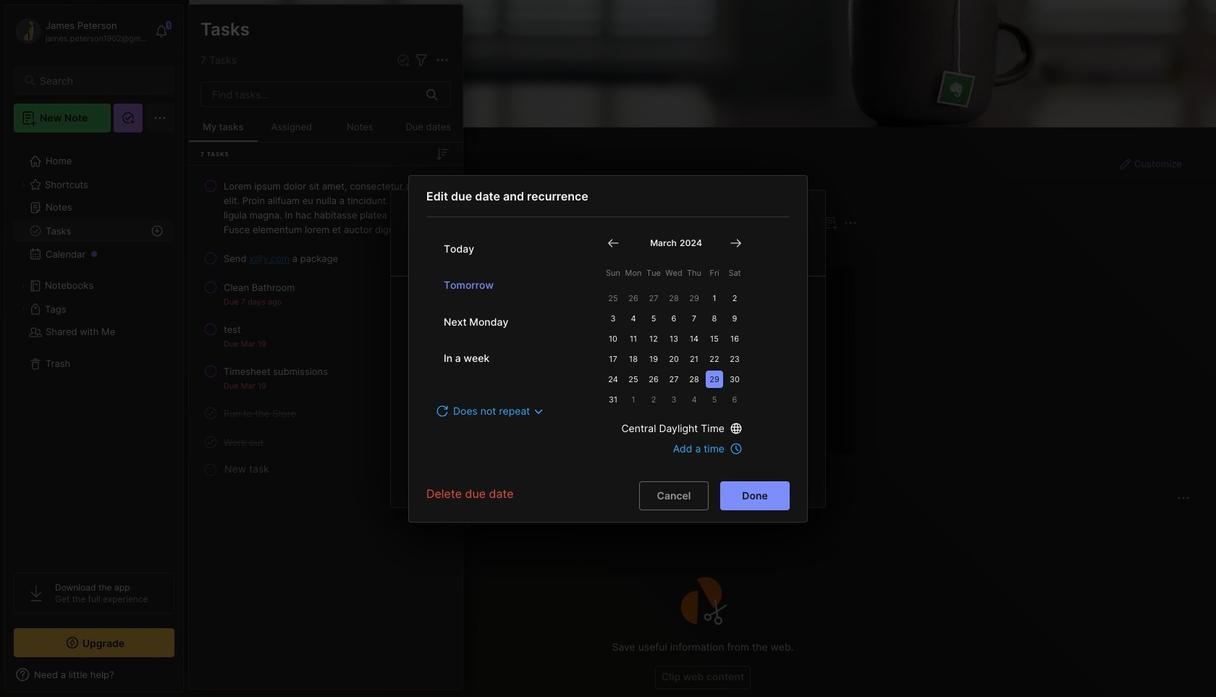 Task type: vqa. For each thing, say whether or not it's contained in the screenshot.
Me
no



Task type: locate. For each thing, give the bounding box(es) containing it.
row group
[[189, 172, 463, 480], [212, 266, 1216, 463]]

send x@y.com a package 1 cell
[[224, 251, 338, 266]]

7 row from the top
[[195, 429, 457, 455]]

2 tab list from the top
[[215, 515, 1188, 533]]

work out 6 cell
[[224, 435, 263, 449]]

tab list
[[215, 240, 855, 258], [215, 515, 1188, 533]]

run to the store 5 cell
[[224, 406, 296, 421]]

tree inside main element
[[5, 141, 183, 560]]

1 vertical spatial tab list
[[215, 515, 1188, 533]]

2 row from the top
[[195, 245, 457, 271]]

main element
[[0, 0, 188, 697]]

Search text field
[[40, 74, 161, 88]]

1 tab list from the top
[[215, 240, 855, 258]]

0 vertical spatial tab list
[[215, 240, 855, 258]]

tab
[[215, 240, 258, 258], [263, 240, 322, 258], [215, 515, 270, 533], [325, 515, 387, 533], [392, 515, 430, 533], [436, 515, 476, 533]]

6 row from the top
[[195, 400, 457, 426]]

tree
[[5, 141, 183, 560]]

new task image
[[396, 53, 410, 67]]

row
[[195, 173, 457, 242], [195, 245, 457, 271], [195, 274, 457, 313], [195, 316, 457, 355], [195, 358, 457, 397], [195, 400, 457, 426], [195, 429, 457, 455]]

None search field
[[40, 72, 161, 89]]



Task type: describe. For each thing, give the bounding box(es) containing it.
3 row from the top
[[195, 274, 457, 313]]

clean bathroom 2 cell
[[224, 280, 295, 295]]

Dropdown List field
[[435, 399, 548, 422]]

none search field inside main element
[[40, 72, 161, 89]]

expand tags image
[[19, 305, 28, 313]]

lorem ipsum dolor sit amet, consectetur adipiscing elit. proin alifuam eu nulla a tincidunt. curabitur ut ligula magna. in hac habitasse platea dictumst. fusce elementum lorem et auctor dignissim. proin eget mi id urna euismod consectetur. pellentesque porttitor ac urna quis fermentum: 0 cell
[[224, 179, 451, 237]]

1 row from the top
[[195, 173, 457, 242]]

timesheet submissions 4 cell
[[224, 364, 328, 379]]

Find tasks… text field
[[203, 83, 418, 106]]

select a due date element
[[426, 217, 790, 467]]

2024 field
[[677, 237, 702, 249]]

thumbnail image
[[224, 367, 279, 422]]

expand notebooks image
[[19, 282, 28, 290]]

4 row from the top
[[195, 316, 457, 355]]

5 row from the top
[[195, 358, 457, 397]]

March field
[[647, 237, 677, 249]]

test 3 cell
[[224, 322, 241, 337]]



